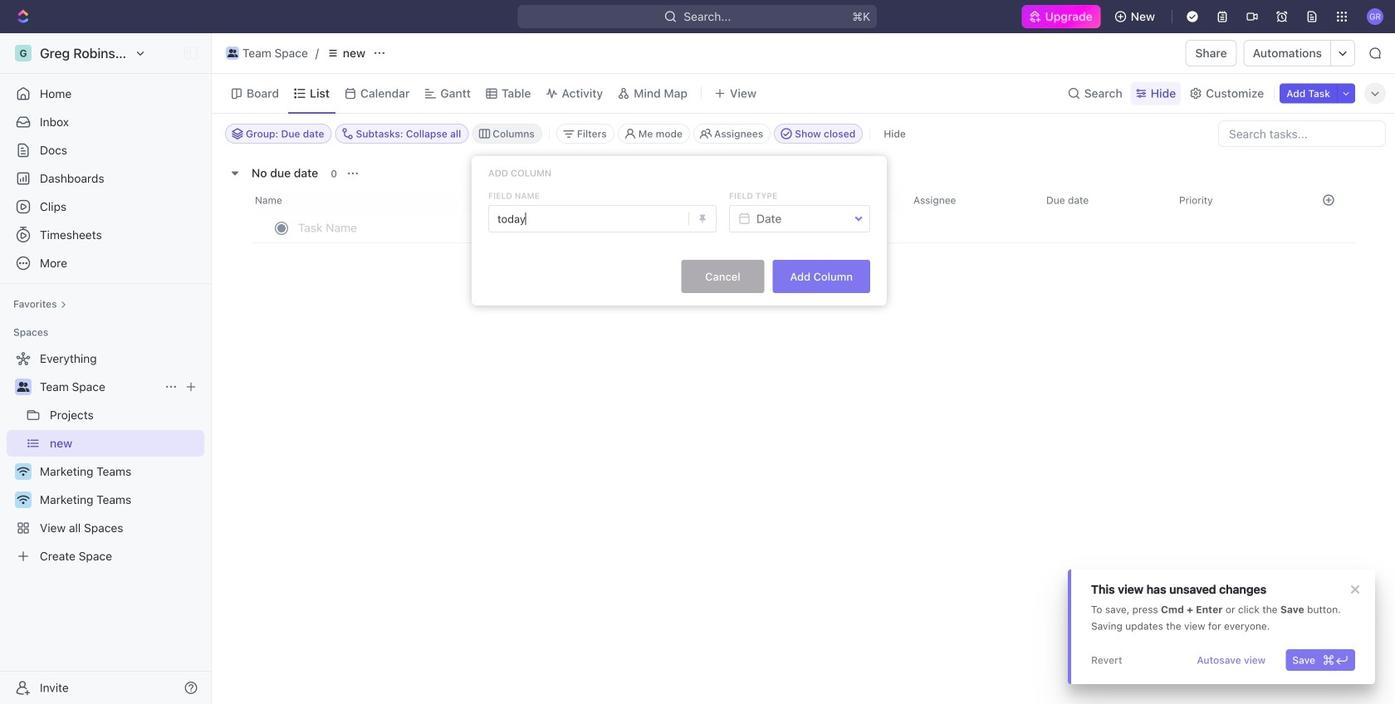 Task type: describe. For each thing, give the bounding box(es) containing it.
Task Name text field
[[298, 214, 784, 241]]

Search tasks... text field
[[1220, 121, 1386, 146]]

greg robinson's workspace, , element
[[15, 45, 32, 61]]

user group image inside tree
[[17, 382, 29, 392]]

0 vertical spatial user group image
[[227, 49, 238, 57]]

Enter name... text field
[[489, 205, 717, 233]]

tree inside "sidebar" navigation
[[7, 346, 204, 570]]



Task type: vqa. For each thing, say whether or not it's contained in the screenshot.
EMAIL, COMMA OR SPACE SEPARATED Text Box
no



Task type: locate. For each thing, give the bounding box(es) containing it.
0 horizontal spatial user group image
[[17, 382, 29, 392]]

sidebar navigation
[[0, 33, 215, 705]]

1 vertical spatial user group image
[[17, 382, 29, 392]]

user group image
[[227, 49, 238, 57], [17, 382, 29, 392]]

tree
[[7, 346, 204, 570]]

1 horizontal spatial user group image
[[227, 49, 238, 57]]



